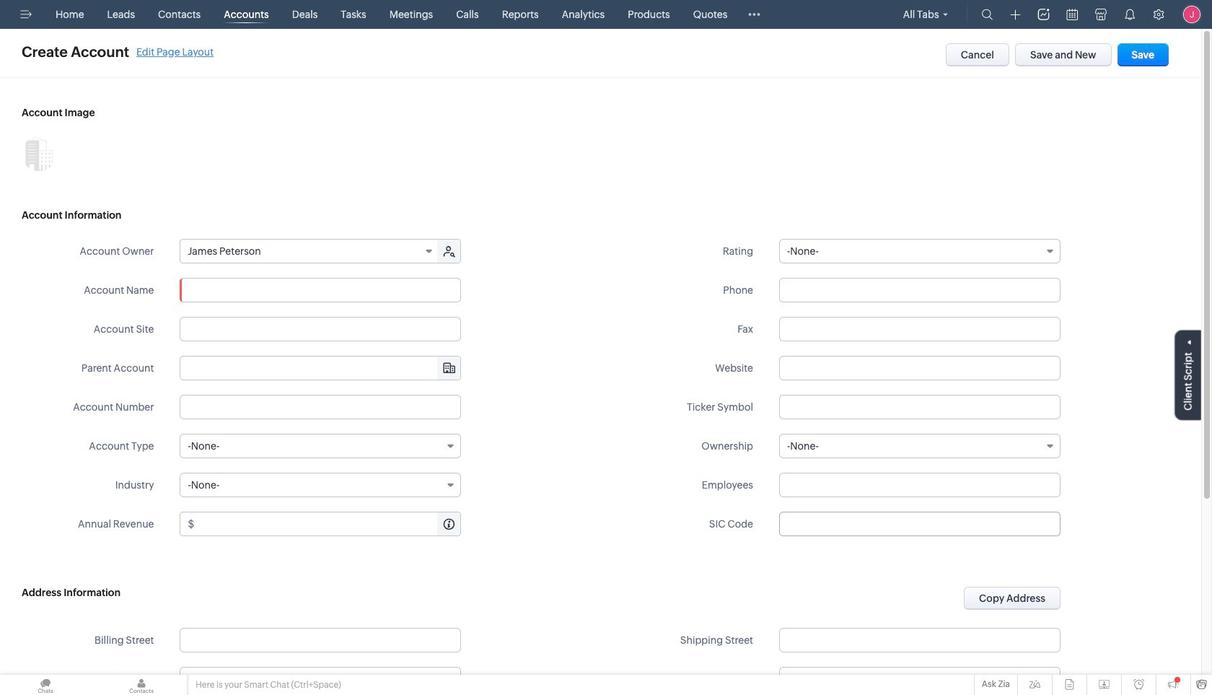 Task type: locate. For each thing, give the bounding box(es) containing it.
quick actions image
[[1011, 9, 1021, 20]]

contacts image
[[96, 675, 187, 695]]

calendar image
[[1067, 9, 1078, 20]]

chats image
[[0, 675, 91, 695]]

sales motivator image
[[1038, 9, 1050, 20]]

search image
[[982, 9, 994, 20]]



Task type: describe. For each thing, give the bounding box(es) containing it.
configure settings image
[[1154, 9, 1165, 20]]

notifications image
[[1125, 9, 1136, 20]]

marketplace image
[[1096, 9, 1107, 20]]



Task type: vqa. For each thing, say whether or not it's contained in the screenshot.
the SalesInbox
no



